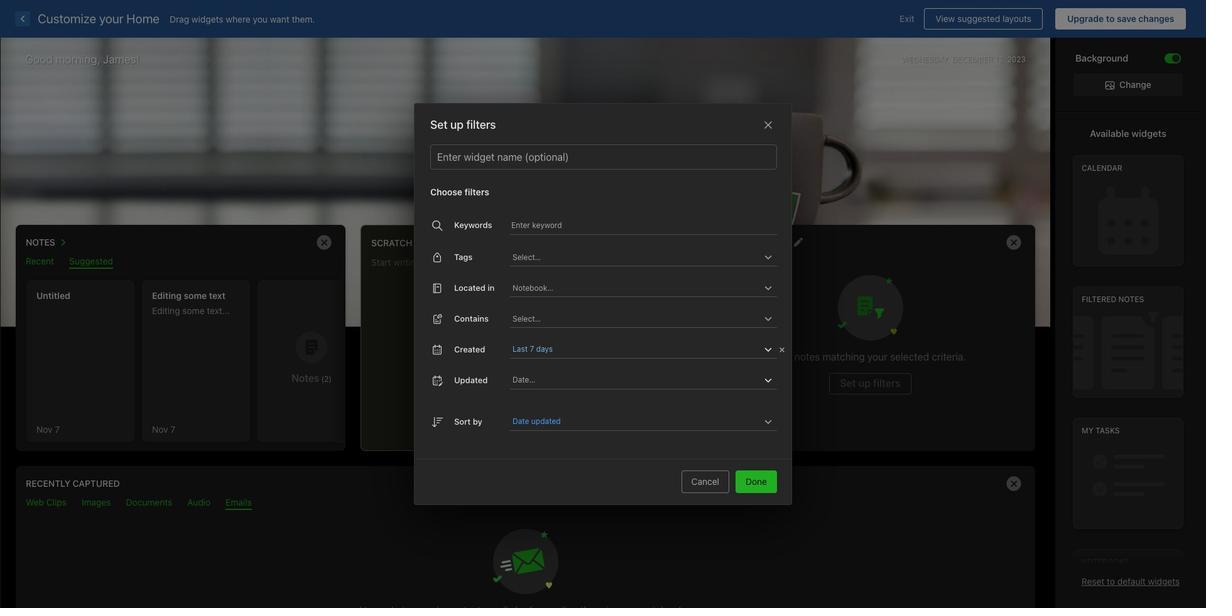 Task type: describe. For each thing, give the bounding box(es) containing it.
where
[[226, 14, 251, 24]]

cancel
[[691, 476, 719, 487]]

 input text field for located in
[[511, 279, 761, 297]]

remove image
[[1001, 471, 1026, 496]]

Contains field
[[510, 310, 777, 328]]

december
[[952, 54, 993, 64]]

2 horizontal spatial remove image
[[1001, 230, 1026, 255]]

upgrade to save changes
[[1067, 13, 1174, 24]]

calendar
[[1082, 164, 1122, 173]]

customize your home
[[38, 11, 160, 26]]

choose
[[430, 187, 462, 197]]

save
[[1117, 13, 1136, 24]]

done button
[[736, 471, 777, 493]]

suggested
[[957, 13, 1000, 24]]

date…
[[513, 375, 535, 384]]

home
[[126, 11, 160, 26]]

customize
[[38, 11, 96, 26]]

you
[[253, 14, 268, 24]]

7
[[530, 344, 534, 354]]

drag widgets where you want them.
[[170, 14, 315, 24]]

layouts
[[1003, 13, 1031, 24]]

reset to default widgets
[[1082, 576, 1180, 587]]

scratch
[[371, 237, 412, 248]]

0 horizontal spatial remove image
[[312, 230, 337, 255]]

my tasks
[[1082, 426, 1120, 436]]

0 vertical spatial filters
[[466, 118, 496, 131]]

in
[[488, 283, 495, 293]]

date updated button
[[513, 414, 563, 429]]

2 vertical spatial widgets
[[1148, 576, 1180, 587]]

cancel button
[[681, 471, 729, 493]]

by
[[473, 416, 482, 426]]

exit
[[900, 13, 914, 24]]

wednesday, december 13, 2023
[[902, 54, 1026, 64]]

date
[[513, 416, 529, 426]]

last 7 days
[[513, 344, 553, 354]]

done
[[746, 476, 767, 487]]

reset
[[1082, 576, 1105, 587]]

tags
[[454, 252, 473, 262]]

keywords
[[454, 220, 492, 230]]

want
[[270, 14, 289, 24]]

 input text field for tags
[[511, 248, 761, 266]]

james!
[[103, 53, 139, 66]]

close image
[[761, 118, 776, 133]]

last
[[513, 344, 528, 354]]

filtered
[[1082, 295, 1116, 304]]

remove image inside last 7 days field
[[778, 346, 786, 354]]

choose filters
[[430, 187, 489, 197]]

Enter keyword field
[[510, 220, 777, 235]]

date updated
[[513, 416, 561, 426]]



Task type: vqa. For each thing, say whether or not it's contained in the screenshot.
date updated field
yes



Task type: locate. For each thing, give the bounding box(es) containing it.
them.
[[292, 14, 315, 24]]

available
[[1090, 128, 1129, 139]]

0 vertical spatial to
[[1106, 13, 1115, 24]]

 input text field
[[511, 310, 761, 327]]

notes
[[1119, 295, 1144, 304]]

Tags field
[[510, 248, 777, 266]]

days
[[536, 344, 553, 354]]

reset to default widgets button
[[1082, 576, 1180, 587]]

view suggested layouts button
[[924, 8, 1043, 30]]

 input text field inside tags 'field'
[[511, 248, 761, 266]]

0 vertical spatial widgets
[[192, 14, 223, 24]]

Created Date picker field
[[510, 340, 793, 359]]

widgets
[[192, 14, 223, 24], [1132, 128, 1166, 139], [1148, 576, 1180, 587]]

1 vertical spatial filters
[[465, 187, 489, 197]]

updated
[[454, 375, 488, 385]]

sort by
[[454, 416, 482, 426]]

pad
[[415, 237, 432, 248]]

good morning, james!
[[25, 53, 139, 66]]

change button
[[1074, 73, 1183, 96]]

to
[[1106, 13, 1115, 24], [1107, 576, 1115, 587]]

to for reset
[[1107, 576, 1115, 587]]

good
[[25, 53, 53, 66]]

1 vertical spatial  input text field
[[511, 279, 761, 297]]

2 vertical spatial  input text field
[[564, 413, 761, 430]]

widgets for drag
[[192, 14, 223, 24]]

to right reset
[[1107, 576, 1115, 587]]

updated
[[531, 416, 561, 426]]

upgrade to save changes button
[[1056, 8, 1186, 30]]

widgets right available
[[1132, 128, 1166, 139]]

exit button
[[890, 8, 924, 30]]

change
[[1119, 79, 1151, 90]]

located in
[[454, 283, 495, 293]]

 input text field inside located in field
[[511, 279, 761, 297]]

to for upgrade
[[1106, 13, 1115, 24]]

1 horizontal spatial remove image
[[778, 346, 786, 354]]

upgrade
[[1067, 13, 1104, 24]]

set
[[430, 118, 448, 131]]

my
[[1082, 426, 1094, 436]]

sort
[[454, 416, 471, 426]]

2023
[[1007, 54, 1026, 64]]

 input text field up  input text field at the bottom
[[511, 279, 761, 297]]

to inside button
[[1106, 13, 1115, 24]]

 input text field down enter keyword field
[[511, 248, 761, 266]]

contains
[[454, 313, 489, 323]]

 input text field
[[511, 248, 761, 266], [511, 279, 761, 297], [564, 413, 761, 430]]

13,
[[995, 54, 1005, 64]]

up
[[450, 118, 464, 131]]

wednesday,
[[902, 54, 950, 64]]

1 vertical spatial to
[[1107, 576, 1115, 587]]

available widgets
[[1090, 128, 1166, 139]]

drag
[[170, 14, 189, 24]]

filters right choose
[[465, 187, 489, 197]]

Enter widget name (optional) text field
[[436, 145, 771, 169]]

notebooks
[[1082, 557, 1129, 567]]

to left save
[[1106, 13, 1115, 24]]

0 vertical spatial  input text field
[[511, 248, 761, 266]]

scratch pad button
[[371, 234, 432, 251]]

1 vertical spatial widgets
[[1132, 128, 1166, 139]]

Updated Date picker field
[[510, 371, 793, 389]]

tasks
[[1096, 426, 1120, 436]]

 input text field inside 'date updated' field
[[564, 413, 761, 430]]

changes
[[1139, 13, 1174, 24]]

edit widget title image
[[793, 238, 803, 247]]

filters right up at the left top of page
[[466, 118, 496, 131]]

Sort by field
[[510, 413, 777, 431]]

remove image
[[312, 230, 337, 255], [1001, 230, 1026, 255], [778, 346, 786, 354]]

set up filters
[[430, 118, 496, 131]]

your
[[99, 11, 123, 26]]

default
[[1117, 576, 1146, 587]]

filtered notes
[[1082, 295, 1144, 304]]

filters
[[466, 118, 496, 131], [465, 187, 489, 197]]

 input text field down the date… field
[[564, 413, 761, 430]]

Located in field
[[510, 279, 777, 297]]

widgets right drag
[[192, 14, 223, 24]]

view
[[936, 13, 955, 24]]

created
[[454, 344, 485, 354]]

widgets right default
[[1148, 576, 1180, 587]]

scratch pad
[[371, 237, 432, 248]]

background
[[1075, 52, 1128, 63]]

widgets for available
[[1132, 128, 1166, 139]]

morning,
[[56, 53, 100, 66]]

view suggested layouts
[[936, 13, 1031, 24]]

located
[[454, 283, 486, 293]]



